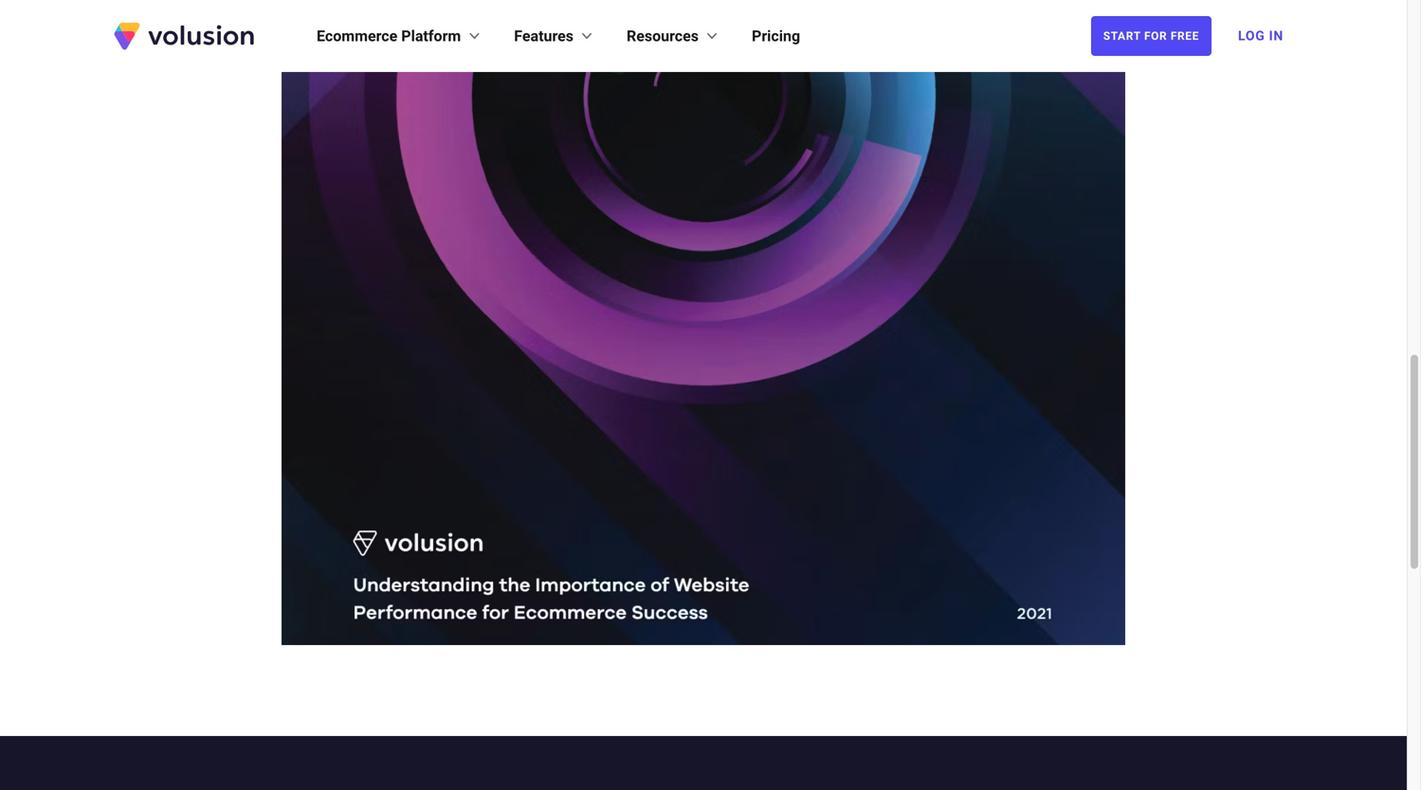 Task type: vqa. For each thing, say whether or not it's contained in the screenshot.
Features 'dropdown button' on the left of the page
yes



Task type: describe. For each thing, give the bounding box(es) containing it.
start for free
[[1103, 29, 1199, 43]]

ecommerce platform
[[317, 27, 461, 45]]

start
[[1103, 29, 1141, 43]]

log
[[1238, 28, 1265, 44]]

for
[[1144, 29, 1167, 43]]

pricing
[[752, 27, 800, 45]]

resources button
[[627, 25, 722, 47]]

ecommerce
[[317, 27, 398, 45]]

platform
[[401, 27, 461, 45]]

features
[[514, 27, 574, 45]]

log in
[[1238, 28, 1284, 44]]

features button
[[514, 25, 596, 47]]

resources
[[627, 27, 699, 45]]

log in link
[[1227, 15, 1295, 57]]



Task type: locate. For each thing, give the bounding box(es) containing it.
ecommerce platform button
[[317, 25, 484, 47]]

start for free link
[[1091, 16, 1212, 56]]

free
[[1171, 29, 1199, 43]]

in
[[1269, 28, 1284, 44]]

understanding the importance of website performance for ecommerce success image
[[281, 0, 1126, 645]]

pricing link
[[752, 25, 800, 47]]



